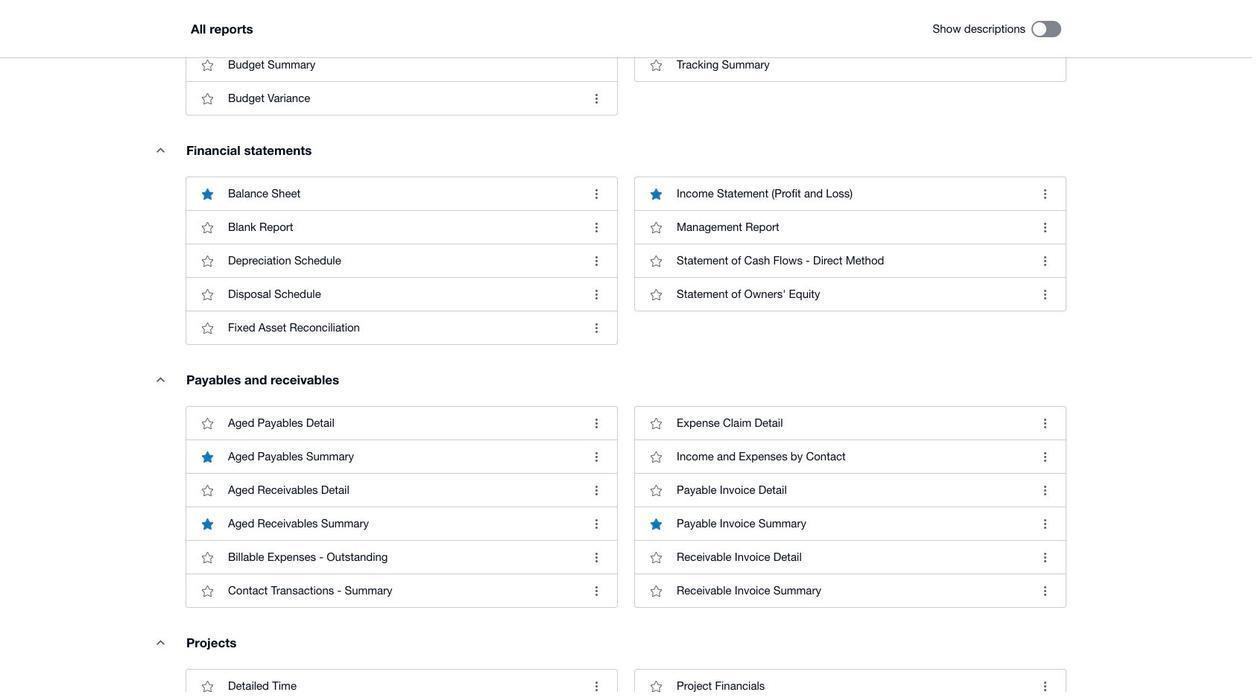 Task type: vqa. For each thing, say whether or not it's contained in the screenshot.
1st "(10,782.70)" from the top of the THE REPORT OUTPUT Element
no



Task type: locate. For each thing, give the bounding box(es) containing it.
1 expand report group image from the top
[[145, 135, 175, 165]]

remove favorite image
[[192, 442, 222, 472], [641, 510, 671, 539]]

favorite image
[[641, 50, 671, 80], [192, 84, 222, 114], [641, 246, 671, 276], [641, 280, 671, 310], [192, 409, 222, 439], [641, 442, 671, 472], [641, 476, 671, 506], [192, 543, 222, 573], [641, 577, 671, 606], [641, 672, 671, 693]]

5 more options image from the top
[[582, 476, 612, 506]]

1 horizontal spatial remove favorite image
[[641, 510, 671, 539]]

favorite image
[[192, 50, 222, 80], [192, 213, 222, 243], [641, 213, 671, 243], [192, 246, 222, 276], [192, 280, 222, 310], [192, 313, 222, 343], [641, 409, 671, 439], [192, 476, 222, 506], [641, 543, 671, 573], [192, 577, 222, 606], [192, 672, 222, 693]]

expand report group image
[[145, 135, 175, 165], [145, 628, 175, 658]]

7 more options image from the top
[[582, 577, 612, 606]]

0 horizontal spatial remove favorite image
[[192, 442, 222, 472]]

remove favorite image for first more options image from the top of the page
[[192, 179, 222, 209]]

1 vertical spatial expand report group image
[[145, 628, 175, 658]]

remove favorite image
[[192, 179, 222, 209], [641, 179, 671, 209], [192, 510, 222, 539]]

4 more options image from the top
[[582, 313, 612, 343]]

2 more options image from the top
[[582, 246, 612, 276]]

0 vertical spatial expand report group image
[[145, 135, 175, 165]]

more options image
[[582, 84, 612, 114], [582, 213, 612, 243], [582, 409, 612, 439], [582, 442, 612, 472], [582, 543, 612, 573], [582, 672, 612, 693], [1031, 672, 1060, 693]]

more options image
[[582, 179, 612, 209], [582, 246, 612, 276], [582, 280, 612, 310], [582, 313, 612, 343], [582, 476, 612, 506], [582, 510, 612, 539], [582, 577, 612, 606]]



Task type: describe. For each thing, give the bounding box(es) containing it.
6 more options image from the top
[[582, 510, 612, 539]]

2 expand report group image from the top
[[145, 628, 175, 658]]

expand report group image
[[145, 365, 175, 395]]

1 more options image from the top
[[582, 179, 612, 209]]

remove favorite image for 6th more options image from the top
[[192, 510, 222, 539]]

3 more options image from the top
[[582, 280, 612, 310]]

1 vertical spatial remove favorite image
[[641, 510, 671, 539]]

0 vertical spatial remove favorite image
[[192, 442, 222, 472]]



